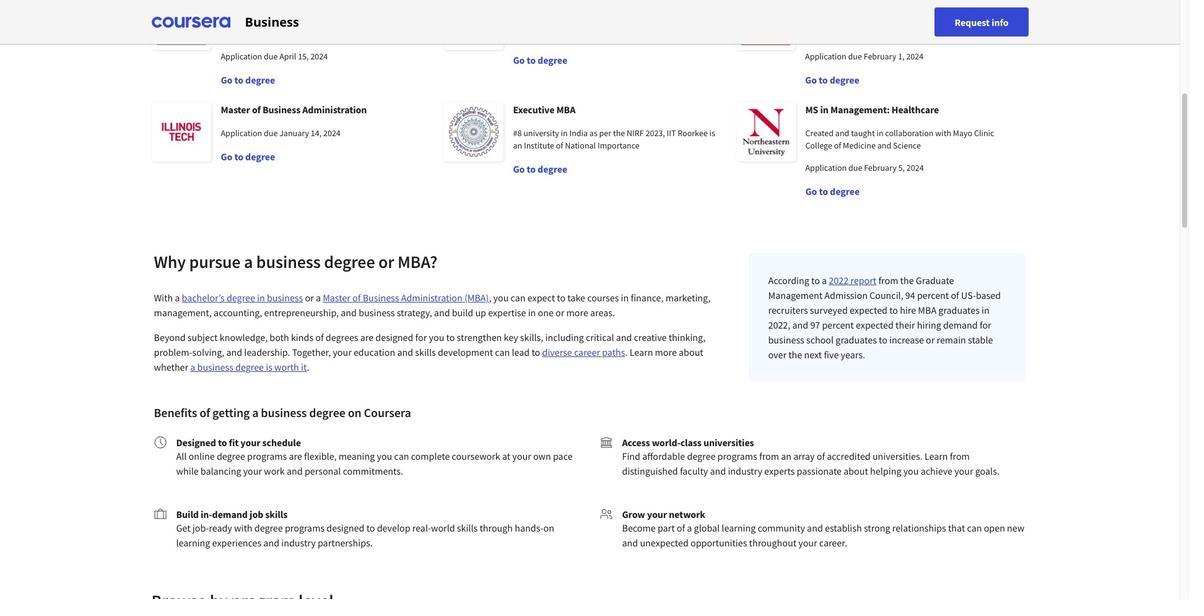 Task type: vqa. For each thing, say whether or not it's contained in the screenshot.
leftmost 2023)
yes



Task type: describe. For each thing, give the bounding box(es) containing it.
and right education
[[397, 346, 413, 359]]

94
[[906, 289, 916, 302]]

for inside beyond subject knowledge, both kinds of degrees are designed for you to strengthen key skills, including critical and creative thinking, problem-solving, and leadership. together, your education and skills development can lead to
[[416, 332, 427, 344]]

to left increase
[[879, 334, 888, 346]]

february for 1,
[[864, 51, 897, 62]]

programs inside access world-class universities find affordable degree programs from an array of accredited universities. learn from distinguished faculty and industry experts passionate about helping you achieve your goals.
[[718, 450, 758, 463]]

about inside the . learn more about whether
[[679, 346, 704, 359]]

can inside , you can expect to take courses in finance, marketing, management, accounting, entrepreneurship, and business strategy, and build up expertise in one or more areas.
[[511, 292, 526, 304]]

can inside grow your network become part of a global learning community and establish strong relationships that can open new and unexpected opportunities throughout your career.
[[968, 522, 982, 535]]

industry inside access world-class universities find affordable degree programs from an array of accredited universities. learn from distinguished faculty and industry experts passionate about helping you achieve your goals.
[[728, 465, 763, 478]]

2022,
[[769, 319, 791, 332]]

to down institute
[[527, 163, 536, 175]]

degree down application due january 14, 2024
[[245, 151, 275, 163]]

the inside #12 in top public universities in the u.s. (u.s. news & world report, 2023)
[[922, 16, 933, 27]]

faculty
[[680, 465, 708, 478]]

go to degree down application due april 15, 2024
[[221, 74, 275, 86]]

is inside #8 university in india as per the nirf 2023, iit roorkee is an institute of national importance
[[710, 128, 716, 139]]

coursera image
[[152, 12, 230, 32]]

2 vertical spatial business
[[363, 292, 399, 304]]

a down solving,
[[190, 361, 195, 374]]

learn inside access world-class universities find affordable degree programs from an array of accredited universities. learn from distinguished faculty and industry experts passionate about helping you achieve your goals.
[[925, 450, 948, 463]]

degree up accounting,
[[227, 292, 255, 304]]

bachelor's
[[182, 292, 225, 304]]

part
[[658, 522, 675, 535]]

degree up flexible,
[[309, 405, 346, 421]]

5,
[[899, 162, 905, 173]]

business down solving,
[[197, 361, 234, 374]]

five
[[824, 349, 839, 361]]

benefits of getting a business degree on coursera
[[154, 405, 411, 421]]

a left 2022
[[822, 274, 827, 287]]

to right the lead
[[532, 346, 541, 359]]

more inside , you can expect to take courses in finance, marketing, management, accounting, entrepreneurship, and business strategy, and build up expertise in one or more areas.
[[567, 307, 589, 319]]

business up entrepreneurship,
[[267, 292, 303, 304]]

your left career.
[[799, 537, 818, 550]]

0 horizontal spatial is
[[266, 361, 273, 374]]

take
[[568, 292, 586, 304]]

of inside #8 university in india as per the nirf 2023, iit roorkee is an institute of national importance
[[556, 140, 564, 151]]

(us
[[617, 31, 630, 42]]

in inside #8 university in india as per the nirf 2023, iit roorkee is an institute of national importance
[[561, 128, 568, 139]]

1 vertical spatial expected
[[856, 319, 894, 332]]

up
[[475, 307, 486, 319]]

0 horizontal spatial from
[[760, 450, 779, 463]]

your right the 'fit'
[[241, 437, 261, 449]]

and up paths in the bottom of the page
[[616, 332, 632, 344]]

you inside , you can expect to take courses in finance, marketing, management, accounting, entrepreneurship, and business strategy, and build up expertise in one or more areas.
[[494, 292, 509, 304]]

and left build
[[434, 307, 450, 319]]

admission
[[825, 289, 868, 302]]

can inside designed to fit your schedule all online degree programs are flexible, meaning you can complete coursework at your own pace while balancing your work and personal commitments.
[[394, 450, 409, 463]]

or inside from the graduate management admission council, 94 percent of us-based recruiters surveyed expected to hire mba graduates in 2022, and 97 percent expected their hiring demand for business school graduates to increase or remain stable over the next five years.
[[926, 334, 935, 346]]

courses
[[588, 292, 619, 304]]

array
[[794, 450, 815, 463]]

go to degree down application due january 14, 2024
[[221, 151, 275, 163]]

finance,
[[631, 292, 664, 304]]

benefits
[[154, 405, 197, 421]]

0 vertical spatial percent
[[918, 289, 949, 302]]

of left getting
[[200, 405, 210, 421]]

and up degrees
[[341, 307, 357, 319]]

school
[[591, 31, 616, 42]]

0 vertical spatial on
[[348, 405, 362, 421]]

go down #23
[[513, 54, 525, 66]]

areas.
[[591, 307, 615, 319]]

world inside 'ranked in the top 25 best national universities in the u.s. (u.s. news & world report, 2023)'
[[268, 29, 290, 40]]

0 vertical spatial master
[[221, 103, 250, 116]]

and down become
[[622, 537, 638, 550]]

0 horizontal spatial .
[[307, 361, 309, 374]]

degree down engineering
[[538, 54, 568, 66]]

commitments.
[[343, 465, 403, 478]]

to inside designed to fit your schedule all online degree programs are flexible, meaning you can complete coursework at your own pace while balancing your work and personal commitments.
[[218, 437, 227, 449]]

relationships
[[893, 522, 947, 535]]

1 vertical spatial best
[[528, 31, 544, 42]]

strategy,
[[397, 307, 432, 319]]

illinois tech image
[[152, 102, 211, 162]]

industry inside build in-demand job skills get job-ready with degree programs designed to develop real-world skills through hands-on learning experiences and industry partnerships.
[[281, 537, 316, 550]]

a up entrepreneurship,
[[316, 292, 321, 304]]

university of illinois at urbana-champaign image
[[736, 0, 796, 50]]

northeastern university image
[[736, 102, 796, 162]]

or left mba?
[[379, 251, 394, 273]]

business inside , you can expect to take courses in finance, marketing, management, accounting, entrepreneurship, and business strategy, and build up expertise in one or more areas.
[[359, 307, 395, 319]]

report, inside #12 in top public universities in the u.s. (u.s. news & world report, 2023)
[[829, 29, 856, 40]]

, you can expect to take courses in finance, marketing, management, accounting, entrepreneurship, and business strategy, and build up expertise in one or more areas.
[[154, 292, 711, 319]]

best inside 'ranked in the top 25 best national universities in the u.s. (u.s. news & world report, 2023)'
[[298, 16, 314, 27]]

created
[[806, 128, 834, 139]]

iit
[[667, 128, 676, 139]]

demand inside from the graduate management admission council, 94 percent of us-based recruiters surveyed expected to hire mba graduates in 2022, and 97 percent expected their hiring demand for business school graduates to increase or remain stable over the next five years.
[[944, 319, 978, 332]]

key
[[504, 332, 518, 344]]

designed
[[176, 437, 216, 449]]

are inside beyond subject knowledge, both kinds of degrees are designed for you to strengthen key skills, including critical and creative thinking, problem-solving, and leadership. together, your education and skills development can lead to
[[360, 332, 374, 344]]

india
[[570, 128, 588, 139]]

go down college
[[806, 185, 818, 198]]

career
[[574, 346, 600, 359]]

learn inside the . learn more about whether
[[630, 346, 653, 359]]

and left "science"
[[878, 140, 892, 151]]

1 horizontal spatial administration
[[401, 292, 463, 304]]

degree inside access world-class universities find affordable degree programs from an array of accredited universities. learn from distinguished faculty and industry experts passionate about helping you achieve your goals.
[[687, 450, 716, 463]]

of up application due january 14, 2024
[[252, 103, 261, 116]]

according to a 2022 report
[[769, 274, 877, 287]]

a business degree is worth it .
[[190, 361, 309, 374]]

grow
[[622, 509, 645, 521]]

0 horizontal spatial graduates
[[836, 334, 877, 346]]

roorkee
[[678, 128, 708, 139]]

your inside access world-class universities find affordable degree programs from an array of accredited universities. learn from distinguished faculty and industry experts passionate about helping you achieve your goals.
[[955, 465, 974, 478]]

15,
[[298, 51, 309, 62]]

for inside from the graduate management admission council, 94 percent of us-based recruiters surveyed expected to hire mba graduates in 2022, and 97 percent expected their hiring demand for business school graduates to increase or remain stable over the next five years.
[[980, 319, 992, 332]]

due for 5,
[[849, 162, 863, 173]]

degree down leadership.
[[235, 361, 264, 374]]

executive mba
[[513, 103, 576, 116]]

top inside #12 in top public universities in the u.s. (u.s. news & world report, 2023)
[[829, 16, 842, 27]]

business up with a bachelor's degree in business or a master of business administration (mba)
[[256, 251, 321, 273]]

your left 'work' on the bottom of page
[[243, 465, 262, 478]]

from inside from the graduate management admission council, 94 percent of us-based recruiters surveyed expected to hire mba graduates in 2022, and 97 percent expected their hiring demand for business school graduates to increase or remain stable over the next five years.
[[879, 274, 899, 287]]

from the graduate management admission council, 94 percent of us-based recruiters surveyed expected to hire mba graduates in 2022, and 97 percent expected their hiring demand for business school graduates to increase or remain stable over the next five years.
[[769, 274, 1001, 361]]

achieve
[[921, 465, 953, 478]]

mba inside from the graduate management admission council, 94 percent of us-based recruiters surveyed expected to hire mba graduates in 2022, and 97 percent expected their hiring demand for business school graduates to increase or remain stable over the next five years.
[[919, 304, 937, 317]]

learning inside grow your network become part of a global learning community and establish strong relationships that can open new and unexpected opportunities throughout your career.
[[722, 522, 756, 535]]

management
[[769, 289, 823, 302]]

a right getting
[[252, 405, 259, 421]]

to down college
[[819, 185, 828, 198]]

or up entrepreneurship,
[[305, 292, 314, 304]]

experts
[[765, 465, 795, 478]]

(mba)
[[465, 292, 489, 304]]

skills,
[[520, 332, 544, 344]]

info
[[992, 16, 1009, 28]]

georgetown university image
[[152, 0, 211, 50]]

why
[[154, 251, 186, 273]]

grow your network become part of a global learning community and establish strong relationships that can open new and unexpected opportunities throughout your career.
[[622, 509, 1025, 550]]

accounting,
[[214, 307, 262, 319]]

april
[[280, 51, 296, 62]]

january
[[280, 128, 309, 139]]

solving,
[[192, 346, 224, 359]]

#8 university in india as per the nirf 2023, iit roorkee is an institute of national importance
[[513, 128, 716, 151]]

go right illinois tech image
[[221, 151, 233, 163]]

of inside created and taught in collaboration with mayo clinic college of medicine and science
[[834, 140, 842, 151]]

strong
[[864, 522, 891, 535]]

in inside from the graduate management admission council, 94 percent of us-based recruiters surveyed expected to hire mba graduates in 2022, and 97 percent expected their hiring demand for business school graduates to increase or remain stable over the next five years.
[[982, 304, 990, 317]]

application for application due february 1, 2024
[[806, 51, 847, 62]]

about inside access world-class universities find affordable degree programs from an array of accredited universities. learn from distinguished faculty and industry experts passionate about helping you achieve your goals.
[[844, 465, 869, 478]]

build
[[176, 509, 199, 521]]

more inside the . learn more about whether
[[655, 346, 677, 359]]

to down application due january 14, 2024
[[235, 151, 244, 163]]

a right with
[[175, 292, 180, 304]]

go up ms
[[806, 74, 817, 86]]

news,
[[632, 31, 654, 42]]

2023,
[[646, 128, 665, 139]]

go to degree up ms
[[806, 74, 860, 86]]

degree down institute
[[538, 163, 568, 175]]

& inside #12 in top public universities in the u.s. (u.s. news & world report, 2023)
[[992, 16, 997, 27]]

balancing
[[201, 465, 241, 478]]

job
[[250, 509, 263, 521]]

beyond
[[154, 332, 186, 344]]

to up development
[[446, 332, 455, 344]]

your up part
[[647, 509, 667, 521]]

1 vertical spatial business
[[263, 103, 301, 116]]

remain
[[937, 334, 967, 346]]

and inside build in-demand job skills get job-ready with degree programs designed to develop real-world skills through hands-on learning experiences and industry partnerships.
[[264, 537, 279, 550]]

getting
[[213, 405, 250, 421]]

nirf
[[627, 128, 644, 139]]

critical
[[586, 332, 614, 344]]

2 horizontal spatial from
[[950, 450, 970, 463]]

#23
[[513, 31, 526, 42]]

u.s. inside 'ranked in the top 25 best national universities in the u.s. (u.s. news & world report, 2023)'
[[415, 16, 429, 27]]

application due february 5, 2024
[[806, 162, 924, 173]]

based
[[976, 289, 1001, 302]]

and inside access world-class universities find affordable degree programs from an array of accredited universities. learn from distinguished faculty and industry experts passionate about helping you achieve your goals.
[[710, 465, 726, 478]]

report, inside 'ranked in the top 25 best national universities in the u.s. (u.s. news & world report, 2023)'
[[292, 29, 318, 40]]

establish
[[825, 522, 862, 535]]

news inside #12 in top public universities in the u.s. (u.s. news & world report, 2023)
[[970, 16, 990, 27]]

designed to fit your schedule all online degree programs are flexible, meaning you can complete coursework at your own pace while balancing your work and personal commitments.
[[176, 437, 573, 478]]

universities inside 'ranked in the top 25 best national universities in the u.s. (u.s. news & world report, 2023)'
[[348, 16, 391, 27]]

public
[[844, 16, 867, 27]]

your right at
[[513, 450, 531, 463]]

1 vertical spatial skills
[[265, 509, 288, 521]]

go to degree down #23
[[513, 54, 568, 66]]

access world-class universities find affordable degree programs from an array of accredited universities. learn from distinguished faculty and industry experts passionate about helping you achieve your goals.
[[622, 437, 1000, 478]]

. learn more about whether
[[154, 346, 704, 374]]

2 horizontal spatial skills
[[457, 522, 478, 535]]

to down application due april 15, 2024
[[235, 74, 244, 86]]

due for 14,
[[264, 128, 278, 139]]

#8
[[513, 128, 522, 139]]

skills inside beyond subject knowledge, both kinds of degrees are designed for you to strengthen key skills, including critical and creative thinking, problem-solving, and leadership. together, your education and skills development can lead to
[[415, 346, 436, 359]]

pace
[[553, 450, 573, 463]]

you inside beyond subject knowledge, both kinds of degrees are designed for you to strengthen key skills, including critical and creative thinking, problem-solving, and leadership. together, your education and skills development can lead to
[[429, 332, 444, 344]]

to left 2022
[[812, 274, 820, 287]]

on inside build in-demand job skills get job-ready with degree programs designed to develop real-world skills through hands-on learning experiences and industry partnerships.
[[544, 522, 555, 535]]

and inside from the graduate management admission council, 94 percent of us-based recruiters surveyed expected to hire mba graduates in 2022, and 97 percent expected their hiring demand for business school graduates to increase or remain stable over the next five years.
[[793, 319, 809, 332]]

per
[[600, 128, 612, 139]]

work
[[264, 465, 285, 478]]

go down institute
[[513, 163, 525, 175]]

go down application due april 15, 2024
[[221, 74, 233, 86]]

application for application due april 15, 2024
[[221, 51, 262, 62]]

executive
[[513, 103, 555, 116]]

degree up with a bachelor's degree in business or a master of business administration (mba)
[[324, 251, 375, 273]]

worth
[[275, 361, 299, 374]]

world-
[[652, 437, 681, 449]]

0 vertical spatial expected
[[850, 304, 888, 317]]

ready
[[209, 522, 232, 535]]

master of business administration
[[221, 103, 367, 116]]

you inside designed to fit your schedule all online degree programs are flexible, meaning you can complete coursework at your own pace while balancing your work and personal commitments.
[[377, 450, 392, 463]]

kinds
[[291, 332, 314, 344]]

a business degree is worth it link
[[190, 361, 307, 374]]



Task type: locate. For each thing, give the bounding box(es) containing it.
1 vertical spatial master
[[323, 292, 351, 304]]

institute
[[524, 140, 555, 151]]

learning down job-
[[176, 537, 210, 550]]

recruiters
[[769, 304, 808, 317]]

about
[[679, 346, 704, 359], [844, 465, 869, 478]]

0 horizontal spatial percent
[[823, 319, 854, 332]]

2024 for application due february 5, 2024
[[907, 162, 924, 173]]

master
[[221, 103, 250, 116], [323, 292, 351, 304]]

1 universities from the left
[[348, 16, 391, 27]]

0 vertical spatial administration
[[303, 103, 367, 116]]

you up commitments.
[[377, 450, 392, 463]]

at
[[502, 450, 511, 463]]

application due january 14, 2024
[[221, 128, 341, 139]]

a
[[244, 251, 253, 273], [822, 274, 827, 287], [175, 292, 180, 304], [316, 292, 321, 304], [190, 361, 195, 374], [252, 405, 259, 421], [687, 522, 692, 535]]

0 horizontal spatial are
[[289, 450, 302, 463]]

helping
[[871, 465, 902, 478]]

of inside from the graduate management admission council, 94 percent of us-based recruiters surveyed expected to hire mba graduates in 2022, and 97 percent expected their hiring demand for business school graduates to increase or remain stable over the next five years.
[[951, 289, 960, 302]]

,
[[489, 292, 492, 304]]

the inside #8 university in india as per the nirf 2023, iit roorkee is an institute of national importance
[[613, 128, 625, 139]]

2 report, from the left
[[829, 29, 856, 40]]

can inside beyond subject knowledge, both kinds of degrees are designed for you to strengthen key skills, including critical and creative thinking, problem-solving, and leadership. together, your education and skills development can lead to
[[495, 346, 510, 359]]

1 vertical spatial an
[[781, 450, 792, 463]]

1 horizontal spatial designed
[[376, 332, 414, 344]]

national down 'india'
[[565, 140, 596, 151]]

distinguished
[[622, 465, 678, 478]]

are
[[360, 332, 374, 344], [289, 450, 302, 463]]

of
[[252, 103, 261, 116], [556, 140, 564, 151], [834, 140, 842, 151], [951, 289, 960, 302], [353, 292, 361, 304], [316, 332, 324, 344], [200, 405, 210, 421], [817, 450, 825, 463], [677, 522, 685, 535]]

1 world from the left
[[268, 29, 290, 40]]

to left develop
[[367, 522, 375, 535]]

1 horizontal spatial percent
[[918, 289, 949, 302]]

due for 1,
[[849, 51, 862, 62]]

and left taught
[[836, 128, 850, 139]]

1 horizontal spatial universities
[[869, 16, 911, 27]]

degree inside build in-demand job skills get job-ready with degree programs designed to develop real-world skills through hands-on learning experiences and industry partnerships.
[[255, 522, 283, 535]]

0 vertical spatial mba
[[557, 103, 576, 116]]

report, down public
[[829, 29, 856, 40]]

1 vertical spatial more
[[655, 346, 677, 359]]

0 horizontal spatial skills
[[265, 509, 288, 521]]

pursue
[[189, 251, 241, 273]]

are down schedule
[[289, 450, 302, 463]]

in-
[[201, 509, 212, 521]]

percent down surveyed
[[823, 319, 854, 332]]

0 vertical spatial business
[[245, 13, 299, 30]]

skills right world
[[457, 522, 478, 535]]

2 vertical spatial skills
[[457, 522, 478, 535]]

development
[[438, 346, 493, 359]]

science
[[893, 140, 921, 151]]

skills right job
[[265, 509, 288, 521]]

passionate
[[797, 465, 842, 478]]

with
[[154, 292, 173, 304]]

0 horizontal spatial more
[[567, 307, 589, 319]]

clinic
[[975, 128, 995, 139]]

1 vertical spatial about
[[844, 465, 869, 478]]

1 vertical spatial national
[[565, 140, 596, 151]]

of inside grow your network become part of a global learning community and establish strong relationships that can open new and unexpected opportunities throughout your career.
[[677, 522, 685, 535]]

subject
[[188, 332, 218, 344]]

can down key
[[495, 346, 510, 359]]

degree down application due april 15, 2024
[[245, 74, 275, 86]]

14,
[[311, 128, 322, 139]]

0 horizontal spatial news
[[240, 29, 259, 40]]

on right through
[[544, 522, 555, 535]]

degree down the 'fit'
[[217, 450, 245, 463]]

to left hire
[[890, 304, 898, 317]]

you up the . learn more about whether
[[429, 332, 444, 344]]

a right 'pursue'
[[244, 251, 253, 273]]

application down #12
[[806, 51, 847, 62]]

demand inside build in-demand job skills get job-ready with degree programs designed to develop real-world skills through hands-on learning experiences and industry partnerships.
[[212, 509, 248, 521]]

0 horizontal spatial top
[[272, 16, 286, 27]]

application for application due february 5, 2024
[[806, 162, 847, 173]]

of inside beyond subject knowledge, both kinds of degrees are designed for you to strengthen key skills, including critical and creative thinking, problem-solving, and leadership. together, your education and skills development can lead to
[[316, 332, 324, 344]]

from
[[879, 274, 899, 287], [760, 450, 779, 463], [950, 450, 970, 463]]

or right the 'one'
[[556, 307, 565, 319]]

own
[[533, 450, 551, 463]]

1 horizontal spatial (u.s.
[[951, 16, 968, 27]]

0 vertical spatial news
[[970, 16, 990, 27]]

with inside created and taught in collaboration with mayo clinic college of medicine and science
[[936, 128, 952, 139]]

coursework
[[452, 450, 500, 463]]

1 vertical spatial learning
[[176, 537, 210, 550]]

business up schedule
[[261, 405, 307, 421]]

and up career.
[[807, 522, 823, 535]]

you inside access world-class universities find affordable degree programs from an array of accredited universities. learn from distinguished faculty and industry experts passionate about helping you achieve your goals.
[[904, 465, 919, 478]]

0 horizontal spatial learning
[[176, 537, 210, 550]]

#12 in top public universities in the u.s. (u.s. news & world report, 2023)
[[806, 16, 997, 40]]

& right request
[[992, 16, 997, 27]]

due left january
[[264, 128, 278, 139]]

1 horizontal spatial an
[[781, 450, 792, 463]]

news inside 'ranked in the top 25 best national universities in the u.s. (u.s. news & world report, 2023)'
[[240, 29, 259, 40]]

1 horizontal spatial master
[[323, 292, 351, 304]]

report,
[[292, 29, 318, 40], [829, 29, 856, 40]]

0 horizontal spatial administration
[[303, 103, 367, 116]]

leadership.
[[244, 346, 290, 359]]

u.s. left university of colorado boulder image
[[415, 16, 429, 27]]

0 horizontal spatial learn
[[630, 346, 653, 359]]

programs inside designed to fit your schedule all online degree programs are flexible, meaning you can complete coursework at your own pace while balancing your work and personal commitments.
[[247, 450, 287, 463]]

february for 5,
[[864, 162, 897, 173]]

1 horizontal spatial demand
[[944, 319, 978, 332]]

0 vertical spatial national
[[315, 16, 346, 27]]

0 horizontal spatial industry
[[281, 537, 316, 550]]

application for application due january 14, 2024
[[221, 128, 262, 139]]

(u.s. down ranked
[[221, 29, 238, 40]]

1 top from the left
[[272, 16, 286, 27]]

1 report, from the left
[[292, 29, 318, 40]]

university of colorado boulder image
[[444, 0, 503, 50]]

degree
[[538, 54, 568, 66], [245, 74, 275, 86], [830, 74, 860, 86], [245, 151, 275, 163], [538, 163, 568, 175], [830, 185, 860, 198], [324, 251, 375, 273], [227, 292, 255, 304], [235, 361, 264, 374], [309, 405, 346, 421], [217, 450, 245, 463], [687, 450, 716, 463], [255, 522, 283, 535]]

0 horizontal spatial for
[[416, 332, 427, 344]]

degree down job
[[255, 522, 283, 535]]

(u.s. inside #12 in top public universities in the u.s. (u.s. news & world report, 2023)
[[951, 16, 968, 27]]

and right 'work' on the bottom of page
[[287, 465, 303, 478]]

diverse career paths link
[[542, 346, 626, 359]]

february left 5,
[[864, 162, 897, 173]]

report
[[851, 274, 877, 287]]

top left public
[[829, 16, 842, 27]]

school
[[807, 334, 834, 346]]

learning
[[722, 522, 756, 535], [176, 537, 210, 550]]

due down medicine
[[849, 162, 863, 173]]

go to degree down institute
[[513, 163, 568, 175]]

that
[[949, 522, 966, 535]]

1 horizontal spatial is
[[710, 128, 716, 139]]

february left 1,
[[864, 51, 897, 62]]

coursera
[[364, 405, 411, 421]]

.
[[626, 346, 628, 359], [307, 361, 309, 374]]

2 world from the left
[[806, 29, 827, 40]]

national inside #8 university in india as per the nirf 2023, iit roorkee is an institute of national importance
[[565, 140, 596, 151]]

1 horizontal spatial more
[[655, 346, 677, 359]]

with a bachelor's degree in business or a master of business administration (mba)
[[154, 292, 489, 304]]

1 vertical spatial february
[[864, 162, 897, 173]]

2 u.s. from the left
[[935, 16, 950, 27]]

world inside #12 in top public universities in the u.s. (u.s. news & world report, 2023)
[[806, 29, 827, 40]]

application down college
[[806, 162, 847, 173]]

an inside access world-class universities find affordable degree programs from an array of accredited universities. learn from distinguished faculty and industry experts passionate about helping you achieve your goals.
[[781, 450, 792, 463]]

expected down council,
[[850, 304, 888, 317]]

of inside access world-class universities find affordable degree programs from an array of accredited universities. learn from distinguished faculty and industry experts passionate about helping you achieve your goals.
[[817, 450, 825, 463]]

for up the . learn more about whether
[[416, 332, 427, 344]]

1 horizontal spatial u.s.
[[935, 16, 950, 27]]

0 vertical spatial learning
[[722, 522, 756, 535]]

degree up the faculty
[[687, 450, 716, 463]]

u.s. left request
[[935, 16, 950, 27]]

request info button
[[935, 7, 1029, 37]]

. inside the . learn more about whether
[[626, 346, 628, 359]]

2023) inside 'ranked in the top 25 best national universities in the u.s. (u.s. news & world report, 2023)'
[[320, 29, 340, 40]]

2 top from the left
[[829, 16, 842, 27]]

0 vertical spatial designed
[[376, 332, 414, 344]]

0 horizontal spatial demand
[[212, 509, 248, 521]]

in inside created and taught in collaboration with mayo clinic college of medicine and science
[[877, 128, 884, 139]]

1 horizontal spatial are
[[360, 332, 374, 344]]

schedule
[[262, 437, 301, 449]]

1 u.s. from the left
[[415, 16, 429, 27]]

national inside 'ranked in the top 25 best national universities in the u.s. (u.s. news & world report, 2023)'
[[315, 16, 346, 27]]

0 vertical spatial is
[[710, 128, 716, 139]]

request
[[955, 16, 990, 28]]

0 vertical spatial skills
[[415, 346, 436, 359]]

universities.
[[873, 450, 923, 463]]

2022 report link
[[829, 274, 877, 287]]

0 horizontal spatial an
[[513, 140, 522, 151]]

is
[[710, 128, 716, 139], [266, 361, 273, 374]]

1 vertical spatial &
[[261, 29, 267, 40]]

0 horizontal spatial u.s.
[[415, 16, 429, 27]]

skills left development
[[415, 346, 436, 359]]

1 horizontal spatial .
[[626, 346, 628, 359]]

programs up partnerships.
[[285, 522, 325, 535]]

top inside 'ranked in the top 25 best national universities in the u.s. (u.s. news & world report, 2023)'
[[272, 16, 286, 27]]

more down creative
[[655, 346, 677, 359]]

1 vertical spatial designed
[[327, 522, 365, 535]]

degree inside designed to fit your schedule all online degree programs are flexible, meaning you can complete coursework at your own pace while balancing your work and personal commitments.
[[217, 450, 245, 463]]

taught
[[851, 128, 875, 139]]

2024 for application due january 14, 2024
[[323, 128, 341, 139]]

go to degree
[[513, 54, 568, 66], [221, 74, 275, 86], [806, 74, 860, 86], [221, 151, 275, 163], [513, 163, 568, 175], [806, 185, 860, 198]]

0 vertical spatial february
[[864, 51, 897, 62]]

0 vertical spatial .
[[626, 346, 628, 359]]

through
[[480, 522, 513, 535]]

news left "info"
[[970, 16, 990, 27]]

0 horizontal spatial report,
[[292, 29, 318, 40]]

1 horizontal spatial 2023)
[[656, 31, 675, 42]]

2024 for application due april 15, 2024
[[311, 51, 328, 62]]

with left mayo
[[936, 128, 952, 139]]

1 horizontal spatial for
[[980, 319, 992, 332]]

1 vertical spatial graduates
[[836, 334, 877, 346]]

about down the thinking, on the bottom of the page
[[679, 346, 704, 359]]

of right part
[[677, 522, 685, 535]]

to left take
[[557, 292, 566, 304]]

0 horizontal spatial master
[[221, 103, 250, 116]]

0 horizontal spatial mba
[[557, 103, 576, 116]]

demand up ready at the bottom left
[[212, 509, 248, 521]]

1 vertical spatial is
[[266, 361, 273, 374]]

business up application due january 14, 2024
[[263, 103, 301, 116]]

2024 for application due february 1, 2024
[[907, 51, 924, 62]]

and inside designed to fit your schedule all online degree programs are flexible, meaning you can complete coursework at your own pace while balancing your work and personal commitments.
[[287, 465, 303, 478]]

real-
[[413, 522, 431, 535]]

top
[[272, 16, 286, 27], [829, 16, 842, 27]]

percent
[[918, 289, 949, 302], [823, 319, 854, 332]]

u.s. inside #12 in top public universities in the u.s. (u.s. news & world report, 2023)
[[935, 16, 950, 27]]

is down leadership.
[[266, 361, 273, 374]]

expected
[[850, 304, 888, 317], [856, 319, 894, 332]]

all
[[176, 450, 187, 463]]

and down knowledge,
[[226, 346, 242, 359]]

to inside , you can expect to take courses in finance, marketing, management, accounting, entrepreneurship, and business strategy, and build up expertise in one or more areas.
[[557, 292, 566, 304]]

learning inside build in-demand job skills get job-ready with degree programs designed to develop real-world skills through hands-on learning experiences and industry partnerships.
[[176, 537, 210, 550]]

develop
[[377, 522, 411, 535]]

diverse
[[542, 346, 572, 359]]

1 vertical spatial mba
[[919, 304, 937, 317]]

programs inside build in-demand job skills get job-ready with degree programs designed to develop real-world skills through hands-on learning experiences and industry partnerships.
[[285, 522, 325, 535]]

universities inside #12 in top public universities in the u.s. (u.s. news & world report, 2023)
[[869, 16, 911, 27]]

2024 right 1,
[[907, 51, 924, 62]]

. down together,
[[307, 361, 309, 374]]

0 horizontal spatial &
[[261, 29, 267, 40]]

skills
[[415, 346, 436, 359], [265, 509, 288, 521], [457, 522, 478, 535]]

council,
[[870, 289, 904, 302]]

1 vertical spatial industry
[[281, 537, 316, 550]]

for up stable
[[980, 319, 992, 332]]

1 horizontal spatial best
[[528, 31, 544, 42]]

2023) inside #12 in top public universities in the u.s. (u.s. news & world report, 2023)
[[857, 29, 877, 40]]

can right that
[[968, 522, 982, 535]]

1 horizontal spatial mba
[[919, 304, 937, 317]]

2 universities from the left
[[869, 16, 911, 27]]

0 horizontal spatial with
[[234, 522, 253, 535]]

as
[[590, 128, 598, 139]]

request info
[[955, 16, 1009, 28]]

97
[[811, 319, 821, 332]]

while
[[176, 465, 199, 478]]

with inside build in-demand job skills get job-ready with degree programs designed to develop real-world skills through hands-on learning experiences and industry partnerships.
[[234, 522, 253, 535]]

of left "us-"
[[951, 289, 960, 302]]

an inside #8 university in india as per the nirf 2023, iit roorkee is an institute of national importance
[[513, 140, 522, 151]]

1 vertical spatial news
[[240, 29, 259, 40]]

1 horizontal spatial graduates
[[939, 304, 980, 317]]

2022
[[829, 274, 849, 287]]

1 vertical spatial learn
[[925, 450, 948, 463]]

1 horizontal spatial national
[[565, 140, 596, 151]]

are inside designed to fit your schedule all online degree programs are flexible, meaning you can complete coursework at your own pace while balancing your work and personal commitments.
[[289, 450, 302, 463]]

best right #23
[[528, 31, 544, 42]]

access
[[622, 437, 650, 449]]

0 horizontal spatial world
[[268, 29, 290, 40]]

designed inside beyond subject knowledge, both kinds of degrees are designed for you to strengthen key skills, including critical and creative thinking, problem-solving, and leadership. together, your education and skills development can lead to
[[376, 332, 414, 344]]

to up executive
[[527, 54, 536, 66]]

get
[[176, 522, 191, 535]]

expected left the their
[[856, 319, 894, 332]]

top left 25
[[272, 16, 286, 27]]

0 vertical spatial &
[[992, 16, 997, 27]]

0 vertical spatial an
[[513, 140, 522, 151]]

1 horizontal spatial learn
[[925, 450, 948, 463]]

mba
[[557, 103, 576, 116], [919, 304, 937, 317]]

national right 25
[[315, 16, 346, 27]]

0 horizontal spatial (u.s.
[[221, 29, 238, 40]]

graduates down "us-"
[[939, 304, 980, 317]]

meaning
[[339, 450, 375, 463]]

2024 right 15,
[[311, 51, 328, 62]]

unexpected
[[640, 537, 689, 550]]

of up degrees
[[353, 292, 361, 304]]

about down accredited
[[844, 465, 869, 478]]

1 vertical spatial administration
[[401, 292, 463, 304]]

1 horizontal spatial learning
[[722, 522, 756, 535]]

business inside from the graduate management admission council, 94 percent of us-based recruiters surveyed expected to hire mba graduates in 2022, and 97 percent expected their hiring demand for business school graduates to increase or remain stable over the next five years.
[[769, 334, 805, 346]]

next
[[805, 349, 822, 361]]

go to degree down application due february 5, 2024
[[806, 185, 860, 198]]

of up passionate
[[817, 450, 825, 463]]

degree down application due february 5, 2024
[[830, 185, 860, 198]]

programs down universities
[[718, 450, 758, 463]]

it
[[301, 361, 307, 374]]

experiences
[[212, 537, 262, 550]]

opportunities
[[691, 537, 748, 550]]

or down 'hiring'
[[926, 334, 935, 346]]

25
[[288, 16, 296, 27]]

their
[[896, 319, 916, 332]]

thinking,
[[669, 332, 706, 344]]

from up achieve
[[950, 450, 970, 463]]

(u.s. left "info"
[[951, 16, 968, 27]]

due for 15,
[[264, 51, 278, 62]]

job-
[[193, 522, 209, 535]]

world
[[431, 522, 455, 535]]

your inside beyond subject knowledge, both kinds of degrees are designed for you to strengthen key skills, including critical and creative thinking, problem-solving, and leadership. together, your education and skills development can lead to
[[333, 346, 352, 359]]

master up entrepreneurship,
[[323, 292, 351, 304]]

with up experiences
[[234, 522, 253, 535]]

0 vertical spatial more
[[567, 307, 589, 319]]

0 vertical spatial industry
[[728, 465, 763, 478]]

to inside build in-demand job skills get job-ready with degree programs designed to develop real-world skills through hands-on learning experiences and industry partnerships.
[[367, 522, 375, 535]]

designed up education
[[376, 332, 414, 344]]

designed inside build in-demand job skills get job-ready with degree programs designed to develop real-world skills through hands-on learning experiences and industry partnerships.
[[327, 522, 365, 535]]

0 vertical spatial are
[[360, 332, 374, 344]]

of right institute
[[556, 140, 564, 151]]

ms
[[806, 103, 819, 116]]

more down take
[[567, 307, 589, 319]]

iit roorkee image
[[444, 102, 503, 162]]

0 vertical spatial with
[[936, 128, 952, 139]]

graduate
[[916, 274, 955, 287]]

to down application due february 1, 2024
[[819, 74, 828, 86]]

1 vertical spatial (u.s.
[[221, 29, 238, 40]]

0 vertical spatial learn
[[630, 346, 653, 359]]

1 horizontal spatial &
[[992, 16, 997, 27]]

demand up the remain
[[944, 319, 978, 332]]

2024 right 14,
[[323, 128, 341, 139]]

one
[[538, 307, 554, 319]]

0 horizontal spatial about
[[679, 346, 704, 359]]

or inside , you can expect to take courses in finance, marketing, management, accounting, entrepreneurship, and business strategy, and build up expertise in one or more areas.
[[556, 307, 565, 319]]

your down degrees
[[333, 346, 352, 359]]

1 vertical spatial .
[[307, 361, 309, 374]]

(u.s. inside 'ranked in the top 25 best national universities in the u.s. (u.s. news & world report, 2023)'
[[221, 29, 238, 40]]

& inside 'ranked in the top 25 best national universities in the u.s. (u.s. news & world report, 2023)'
[[261, 29, 267, 40]]

a inside grow your network become part of a global learning community and establish strong relationships that can open new and unexpected opportunities throughout your career.
[[687, 522, 692, 535]]

application due april 15, 2024
[[221, 51, 328, 62]]

master of business administration (mba) link
[[323, 292, 489, 304]]

0 vertical spatial graduates
[[939, 304, 980, 317]]

degree down application due february 1, 2024
[[830, 74, 860, 86]]

learn down creative
[[630, 346, 653, 359]]

1 horizontal spatial industry
[[728, 465, 763, 478]]

1 horizontal spatial news
[[970, 16, 990, 27]]

1 horizontal spatial report,
[[829, 29, 856, 40]]

diverse career paths
[[542, 346, 626, 359]]

build
[[452, 307, 474, 319]]

1 vertical spatial percent
[[823, 319, 854, 332]]

and right the faculty
[[710, 465, 726, 478]]

2 horizontal spatial 2023)
[[857, 29, 877, 40]]

1 vertical spatial with
[[234, 522, 253, 535]]

0 horizontal spatial on
[[348, 405, 362, 421]]

learn
[[630, 346, 653, 359], [925, 450, 948, 463]]



